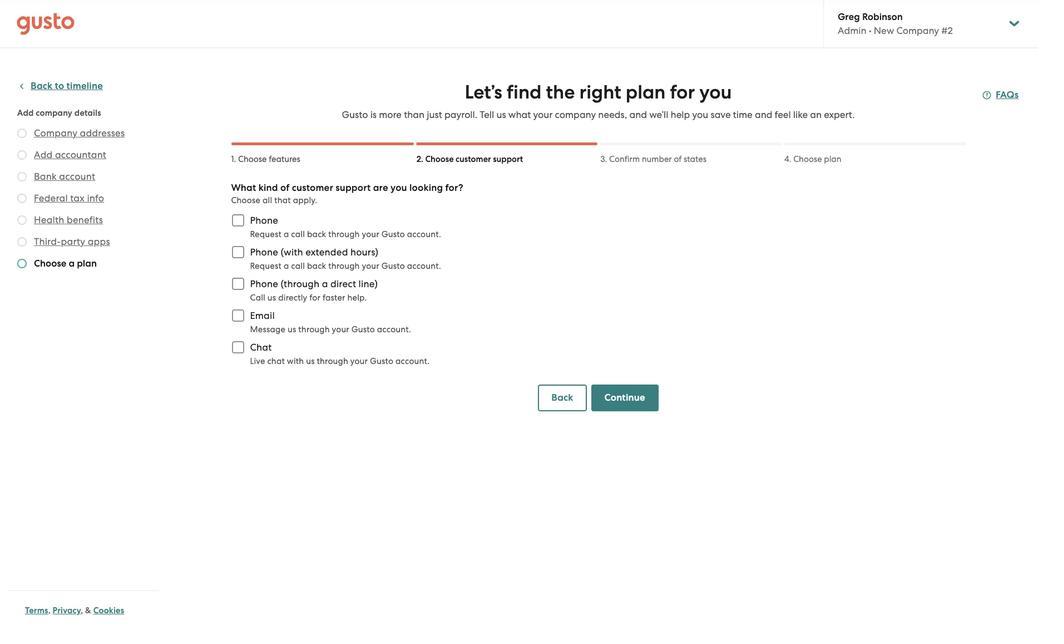 Task type: describe. For each thing, give the bounding box(es) containing it.
company inside greg robinson admin • new company #2
[[897, 25, 940, 36]]

save
[[711, 109, 731, 120]]

line)
[[359, 278, 378, 289]]

third-party apps button
[[34, 235, 110, 248]]

back for back
[[552, 392, 574, 404]]

tax
[[70, 193, 85, 204]]

faqs
[[996, 89, 1019, 101]]

Phone (through a direct line) checkbox
[[226, 272, 250, 296]]

choose features
[[238, 154, 301, 164]]

through for chat
[[317, 356, 348, 366]]

help
[[671, 109, 690, 120]]

call for phone
[[291, 229, 305, 239]]

details
[[74, 108, 101, 118]]

1 , from the left
[[48, 606, 51, 616]]

benefits
[[67, 214, 103, 225]]

gusto for phone
[[382, 229, 405, 239]]

extended
[[306, 247, 348, 258]]

help.
[[348, 293, 367, 303]]

Phone (with extended hours) checkbox
[[226, 240, 250, 264]]

through down call us directly for faster help.
[[299, 325, 330, 335]]

add for add accountant
[[34, 149, 53, 160]]

Chat checkbox
[[226, 335, 250, 360]]

what
[[509, 109, 531, 120]]

directly
[[278, 293, 308, 303]]

that
[[275, 195, 291, 205]]

account. for chat
[[396, 356, 430, 366]]

call
[[250, 293, 266, 303]]

confirm number of states
[[610, 154, 707, 164]]

check image for bank
[[17, 172, 27, 181]]

add for add company details
[[17, 108, 34, 118]]

than
[[404, 109, 425, 120]]

&
[[85, 606, 91, 616]]

3 check image from the top
[[17, 259, 27, 268]]

features
[[269, 154, 301, 164]]

account
[[59, 171, 95, 182]]

call for phone (with extended hours)
[[291, 261, 305, 271]]

company inside let's find the right plan for you gusto is more than just payroll. tell us what your company needs, and we'll help you save time and feel like an expert.
[[555, 109, 596, 120]]

us right message
[[288, 325, 296, 335]]

expert.
[[825, 109, 855, 120]]

robinson
[[863, 11, 903, 23]]

federal tax info
[[34, 193, 104, 204]]

a inside list
[[69, 258, 75, 269]]

account. for phone
[[407, 229, 441, 239]]

the
[[546, 81, 575, 104]]

admin
[[838, 25, 867, 36]]

choose plan
[[794, 154, 842, 164]]

choose for choose a plan
[[34, 258, 66, 269]]

request for phone (with extended hours)
[[250, 261, 282, 271]]

accountant
[[55, 149, 106, 160]]

to
[[55, 80, 64, 92]]

choose customer support
[[426, 154, 523, 164]]

greg
[[838, 11, 860, 23]]

a down the (with
[[284, 261, 289, 271]]

apps
[[88, 236, 110, 247]]

for?
[[446, 182, 464, 194]]

company addresses
[[34, 127, 125, 139]]

continue button
[[592, 385, 659, 411]]

what kind of customer support are you looking for? choose all that apply.
[[231, 182, 464, 205]]

cookies
[[93, 606, 124, 616]]

let's find the right plan for you gusto is more than just payroll. tell us what your company needs, and we'll help you save time and feel like an expert.
[[342, 81, 855, 120]]

1 vertical spatial for
[[310, 293, 321, 303]]

third-
[[34, 236, 61, 247]]

you for for
[[700, 81, 732, 104]]

phone for phone
[[250, 215, 278, 226]]

of for number
[[674, 154, 682, 164]]

health
[[34, 214, 64, 225]]

live
[[250, 356, 265, 366]]

federal tax info button
[[34, 191, 104, 205]]

timeline
[[67, 80, 103, 92]]

your up live chat with us through your gusto account.
[[332, 325, 350, 335]]

through for phone (with extended hours)
[[329, 261, 360, 271]]

all
[[263, 195, 272, 205]]

choose for choose features
[[238, 154, 267, 164]]

bank
[[34, 171, 57, 182]]

tell
[[480, 109, 494, 120]]

bank account button
[[34, 170, 95, 183]]

support inside "what kind of customer support are you looking for? choose all that apply."
[[336, 182, 371, 194]]

health benefits
[[34, 214, 103, 225]]

us inside let's find the right plan for you gusto is more than just payroll. tell us what your company needs, and we'll help you save time and feel like an expert.
[[497, 109, 506, 120]]

add company details
[[17, 108, 101, 118]]

choose for choose customer support
[[426, 154, 454, 164]]

gusto for phone (with extended hours)
[[382, 261, 405, 271]]

Email checkbox
[[226, 303, 250, 328]]

add accountant button
[[34, 148, 106, 161]]

add accountant
[[34, 149, 106, 160]]

more
[[379, 109, 402, 120]]

back to timeline
[[31, 80, 103, 92]]

phone (with extended hours)
[[250, 247, 379, 258]]

live chat with us through your gusto account.
[[250, 356, 430, 366]]

hours)
[[351, 247, 379, 258]]

federal
[[34, 193, 68, 204]]

with
[[287, 356, 304, 366]]

(with
[[281, 247, 303, 258]]

kind
[[259, 182, 278, 194]]

choose inside "what kind of customer support are you looking for? choose all that apply."
[[231, 195, 261, 205]]

company inside button
[[34, 127, 77, 139]]

your for phone (with extended hours)
[[362, 261, 380, 271]]

terms , privacy , & cookies
[[25, 606, 124, 616]]

terms link
[[25, 606, 48, 616]]

you for are
[[391, 182, 407, 194]]

back for phone (with extended hours)
[[307, 261, 326, 271]]

choose a plan
[[34, 258, 97, 269]]

check image for federal
[[17, 194, 27, 203]]



Task type: locate. For each thing, give the bounding box(es) containing it.
1 vertical spatial support
[[336, 182, 371, 194]]

1 check image from the top
[[17, 150, 27, 160]]

check image
[[17, 150, 27, 160], [17, 172, 27, 181], [17, 194, 27, 203], [17, 215, 27, 225]]

phone down the all on the left top of page
[[250, 215, 278, 226]]

just
[[427, 109, 442, 120]]

call us directly for faster help.
[[250, 293, 367, 303]]

0 horizontal spatial back
[[31, 80, 53, 92]]

choose inside choose a plan list
[[34, 258, 66, 269]]

through for phone
[[329, 229, 360, 239]]

add down back to timeline button
[[17, 108, 34, 118]]

4 check image from the top
[[17, 215, 27, 225]]

us right tell
[[497, 109, 506, 120]]

your inside let's find the right plan for you gusto is more than just payroll. tell us what your company needs, and we'll help you save time and feel like an expert.
[[534, 109, 553, 120]]

•
[[869, 25, 872, 36]]

party
[[61, 236, 85, 247]]

number
[[642, 154, 672, 164]]

0 horizontal spatial add
[[17, 108, 34, 118]]

faster
[[323, 293, 346, 303]]

2 check image from the top
[[17, 237, 27, 247]]

you
[[700, 81, 732, 104], [693, 109, 709, 120], [391, 182, 407, 194]]

are
[[373, 182, 388, 194]]

1 horizontal spatial plan
[[626, 81, 666, 104]]

plan
[[626, 81, 666, 104], [825, 154, 842, 164], [77, 258, 97, 269]]

message us through your gusto account.
[[250, 325, 411, 335]]

gusto for chat
[[370, 356, 394, 366]]

check image for add
[[17, 150, 27, 160]]

third-party apps
[[34, 236, 110, 247]]

plan down the expert.
[[825, 154, 842, 164]]

company down the
[[555, 109, 596, 120]]

your down the message us through your gusto account.
[[351, 356, 368, 366]]

request for phone
[[250, 229, 282, 239]]

1 vertical spatial plan
[[825, 154, 842, 164]]

terms
[[25, 606, 48, 616]]

for inside let's find the right plan for you gusto is more than just payroll. tell us what your company needs, and we'll help you save time and feel like an expert.
[[671, 81, 695, 104]]

needs,
[[599, 109, 628, 120]]

0 vertical spatial back
[[307, 229, 326, 239]]

you right help
[[693, 109, 709, 120]]

company left #2
[[897, 25, 940, 36]]

you right 'are'
[[391, 182, 407, 194]]

0 horizontal spatial customer
[[292, 182, 333, 194]]

home image
[[17, 13, 75, 35]]

is
[[371, 109, 377, 120]]

, left privacy "link"
[[48, 606, 51, 616]]

choose down what
[[231, 195, 261, 205]]

0 horizontal spatial and
[[630, 109, 647, 120]]

0 horizontal spatial for
[[310, 293, 321, 303]]

back button
[[538, 385, 587, 411]]

1 request a call back through your gusto account. from the top
[[250, 229, 441, 239]]

apply.
[[293, 195, 317, 205]]

2 , from the left
[[81, 606, 83, 616]]

1 vertical spatial customer
[[292, 182, 333, 194]]

1 horizontal spatial for
[[671, 81, 695, 104]]

check image for health
[[17, 215, 27, 225]]

of inside "what kind of customer support are you looking for? choose all that apply."
[[281, 182, 290, 194]]

1 vertical spatial phone
[[250, 247, 278, 258]]

1 vertical spatial request a call back through your gusto account.
[[250, 261, 441, 271]]

0 vertical spatial of
[[674, 154, 682, 164]]

account.
[[407, 229, 441, 239], [407, 261, 441, 271], [377, 325, 411, 335], [396, 356, 430, 366]]

let's
[[465, 81, 503, 104]]

0 vertical spatial request a call back through your gusto account.
[[250, 229, 441, 239]]

and left feel
[[755, 109, 773, 120]]

check image left federal
[[17, 194, 27, 203]]

feel
[[775, 109, 791, 120]]

us right with
[[306, 356, 315, 366]]

check image down add company details
[[17, 129, 27, 138]]

(through
[[281, 278, 320, 289]]

gusto inside let's find the right plan for you gusto is more than just payroll. tell us what your company needs, and we'll help you save time and feel like an expert.
[[342, 109, 368, 120]]

2 request a call back through your gusto account. from the top
[[250, 261, 441, 271]]

0 vertical spatial customer
[[456, 154, 491, 164]]

customer up for?
[[456, 154, 491, 164]]

addresses
[[80, 127, 125, 139]]

2 check image from the top
[[17, 172, 27, 181]]

check image left 'choose a plan'
[[17, 259, 27, 268]]

1 vertical spatial call
[[291, 261, 305, 271]]

1 horizontal spatial support
[[493, 154, 523, 164]]

choose up what
[[238, 154, 267, 164]]

of left states
[[674, 154, 682, 164]]

of up that
[[281, 182, 290, 194]]

0 vertical spatial you
[[700, 81, 732, 104]]

request a call back through your gusto account. for phone
[[250, 229, 441, 239]]

2 request from the top
[[250, 261, 282, 271]]

1 vertical spatial request
[[250, 261, 282, 271]]

company down back to timeline button
[[36, 108, 72, 118]]

company addresses button
[[34, 126, 125, 140]]

plan inside let's find the right plan for you gusto is more than just payroll. tell us what your company needs, and we'll help you save time and feel like an expert.
[[626, 81, 666, 104]]

request a call back through your gusto account. up extended
[[250, 229, 441, 239]]

0 horizontal spatial company
[[36, 108, 72, 118]]

3 phone from the top
[[250, 278, 278, 289]]

you inside "what kind of customer support are you looking for? choose all that apply."
[[391, 182, 407, 194]]

request down the (with
[[250, 261, 282, 271]]

1 horizontal spatial of
[[674, 154, 682, 164]]

back down phone (with extended hours)
[[307, 261, 326, 271]]

back up phone (with extended hours)
[[307, 229, 326, 239]]

1 back from the top
[[307, 229, 326, 239]]

request a call back through your gusto account. up direct
[[250, 261, 441, 271]]

us
[[497, 109, 506, 120], [268, 293, 276, 303], [288, 325, 296, 335], [306, 356, 315, 366]]

0 horizontal spatial ,
[[48, 606, 51, 616]]

looking
[[410, 182, 443, 194]]

#2
[[942, 25, 953, 36]]

0 vertical spatial for
[[671, 81, 695, 104]]

check image for company
[[17, 129, 27, 138]]

phone for phone (with extended hours)
[[250, 247, 278, 258]]

check image left the add accountant button
[[17, 150, 27, 160]]

support down the what
[[493, 154, 523, 164]]

customer
[[456, 154, 491, 164], [292, 182, 333, 194]]

1 horizontal spatial back
[[552, 392, 574, 404]]

0 vertical spatial phone
[[250, 215, 278, 226]]

1 and from the left
[[630, 109, 647, 120]]

1 vertical spatial check image
[[17, 237, 27, 247]]

your for chat
[[351, 356, 368, 366]]

1 request from the top
[[250, 229, 282, 239]]

1 horizontal spatial company
[[897, 25, 940, 36]]

customer inside "what kind of customer support are you looking for? choose all that apply."
[[292, 182, 333, 194]]

support
[[493, 154, 523, 164], [336, 182, 371, 194]]

phone (through a direct line)
[[250, 278, 378, 289]]

0 horizontal spatial of
[[281, 182, 290, 194]]

back for phone
[[307, 229, 326, 239]]

us right call
[[268, 293, 276, 303]]

request
[[250, 229, 282, 239], [250, 261, 282, 271]]

1 call from the top
[[291, 229, 305, 239]]

3 check image from the top
[[17, 194, 27, 203]]

0 vertical spatial request
[[250, 229, 282, 239]]

check image
[[17, 129, 27, 138], [17, 237, 27, 247], [17, 259, 27, 268]]

confirm
[[610, 154, 640, 164]]

a down third-party apps
[[69, 258, 75, 269]]

1 vertical spatial you
[[693, 109, 709, 120]]

back
[[307, 229, 326, 239], [307, 261, 326, 271]]

back
[[31, 80, 53, 92], [552, 392, 574, 404]]

what
[[231, 182, 256, 194]]

and left we'll
[[630, 109, 647, 120]]

1 vertical spatial add
[[34, 149, 53, 160]]

and
[[630, 109, 647, 120], [755, 109, 773, 120]]

choose down like
[[794, 154, 823, 164]]

1 check image from the top
[[17, 129, 27, 138]]

check image for third-
[[17, 237, 27, 247]]

privacy
[[53, 606, 81, 616]]

add inside button
[[34, 149, 53, 160]]

0 horizontal spatial support
[[336, 182, 371, 194]]

message
[[250, 325, 286, 335]]

0 vertical spatial call
[[291, 229, 305, 239]]

2 and from the left
[[755, 109, 773, 120]]

chat
[[250, 342, 272, 353]]

choose up looking at the top left of page
[[426, 154, 454, 164]]

you up "save"
[[700, 81, 732, 104]]

account. for phone (with extended hours)
[[407, 261, 441, 271]]

back inside button
[[552, 392, 574, 404]]

plan down apps
[[77, 258, 97, 269]]

greg robinson admin • new company #2
[[838, 11, 953, 36]]

a up the (with
[[284, 229, 289, 239]]

0 vertical spatial plan
[[626, 81, 666, 104]]

of
[[674, 154, 682, 164], [281, 182, 290, 194]]

info
[[87, 193, 104, 204]]

a
[[284, 229, 289, 239], [69, 258, 75, 269], [284, 261, 289, 271], [322, 278, 328, 289]]

phone for phone (through a direct line)
[[250, 278, 278, 289]]

0 horizontal spatial plan
[[77, 258, 97, 269]]

for up help
[[671, 81, 695, 104]]

customer up apply.
[[292, 182, 333, 194]]

2 phone from the top
[[250, 247, 278, 258]]

, left & on the left
[[81, 606, 83, 616]]

through down the message us through your gusto account.
[[317, 356, 348, 366]]

Phone checkbox
[[226, 208, 250, 233]]

gusto
[[342, 109, 368, 120], [382, 229, 405, 239], [382, 261, 405, 271], [352, 325, 375, 335], [370, 356, 394, 366]]

add
[[17, 108, 34, 118], [34, 149, 53, 160]]

for down phone (through a direct line) at the top left of page
[[310, 293, 321, 303]]

for
[[671, 81, 695, 104], [310, 293, 321, 303]]

2 vertical spatial plan
[[77, 258, 97, 269]]

0 vertical spatial back
[[31, 80, 53, 92]]

1 horizontal spatial company
[[555, 109, 596, 120]]

of for kind
[[281, 182, 290, 194]]

check image left health
[[17, 215, 27, 225]]

company
[[897, 25, 940, 36], [34, 127, 77, 139]]

right
[[580, 81, 622, 104]]

support left 'are'
[[336, 182, 371, 194]]

2 vertical spatial check image
[[17, 259, 27, 268]]

2 horizontal spatial plan
[[825, 154, 842, 164]]

choose down third-
[[34, 258, 66, 269]]

2 back from the top
[[307, 261, 326, 271]]

1 vertical spatial company
[[34, 127, 77, 139]]

your up hours)
[[362, 229, 380, 239]]

0 vertical spatial support
[[493, 154, 523, 164]]

continue
[[605, 392, 646, 404]]

chat
[[267, 356, 285, 366]]

an
[[811, 109, 822, 120]]

through up extended
[[329, 229, 360, 239]]

1 vertical spatial back
[[552, 392, 574, 404]]

your for phone
[[362, 229, 380, 239]]

request a call back through your gusto account.
[[250, 229, 441, 239], [250, 261, 441, 271]]

company down add company details
[[34, 127, 77, 139]]

0 vertical spatial check image
[[17, 129, 27, 138]]

bank account
[[34, 171, 95, 182]]

2 call from the top
[[291, 261, 305, 271]]

find
[[507, 81, 542, 104]]

back for back to timeline
[[31, 80, 53, 92]]

payroll.
[[445, 109, 478, 120]]

choose a plan list
[[17, 126, 154, 273]]

back inside button
[[31, 80, 53, 92]]

1 vertical spatial back
[[307, 261, 326, 271]]

through up direct
[[329, 261, 360, 271]]

choose for choose plan
[[794, 154, 823, 164]]

request up the (with
[[250, 229, 282, 239]]

0 horizontal spatial company
[[34, 127, 77, 139]]

health benefits button
[[34, 213, 103, 227]]

faqs button
[[983, 89, 1019, 102]]

plan up we'll
[[626, 81, 666, 104]]

privacy link
[[53, 606, 81, 616]]

1 vertical spatial of
[[281, 182, 290, 194]]

1 phone from the top
[[250, 215, 278, 226]]

2 vertical spatial phone
[[250, 278, 278, 289]]

1 horizontal spatial ,
[[81, 606, 83, 616]]

your right the what
[[534, 109, 553, 120]]

new
[[874, 25, 895, 36]]

your down hours)
[[362, 261, 380, 271]]

1 horizontal spatial and
[[755, 109, 773, 120]]

phone up call
[[250, 278, 278, 289]]

phone left the (with
[[250, 247, 278, 258]]

call down the (with
[[291, 261, 305, 271]]

your
[[534, 109, 553, 120], [362, 229, 380, 239], [362, 261, 380, 271], [332, 325, 350, 335], [351, 356, 368, 366]]

0 vertical spatial company
[[897, 25, 940, 36]]

check image left third-
[[17, 237, 27, 247]]

add up bank
[[34, 149, 53, 160]]

1 horizontal spatial add
[[34, 149, 53, 160]]

0 vertical spatial add
[[17, 108, 34, 118]]

plan inside list
[[77, 258, 97, 269]]

like
[[794, 109, 808, 120]]

request a call back through your gusto account. for phone (with extended hours)
[[250, 261, 441, 271]]

2 vertical spatial you
[[391, 182, 407, 194]]

a up faster
[[322, 278, 328, 289]]

check image left bank
[[17, 172, 27, 181]]

1 horizontal spatial customer
[[456, 154, 491, 164]]

time
[[734, 109, 753, 120]]

call up the (with
[[291, 229, 305, 239]]

back to timeline button
[[17, 80, 103, 93]]

direct
[[331, 278, 356, 289]]



Task type: vqa. For each thing, say whether or not it's contained in the screenshot.
EARN
no



